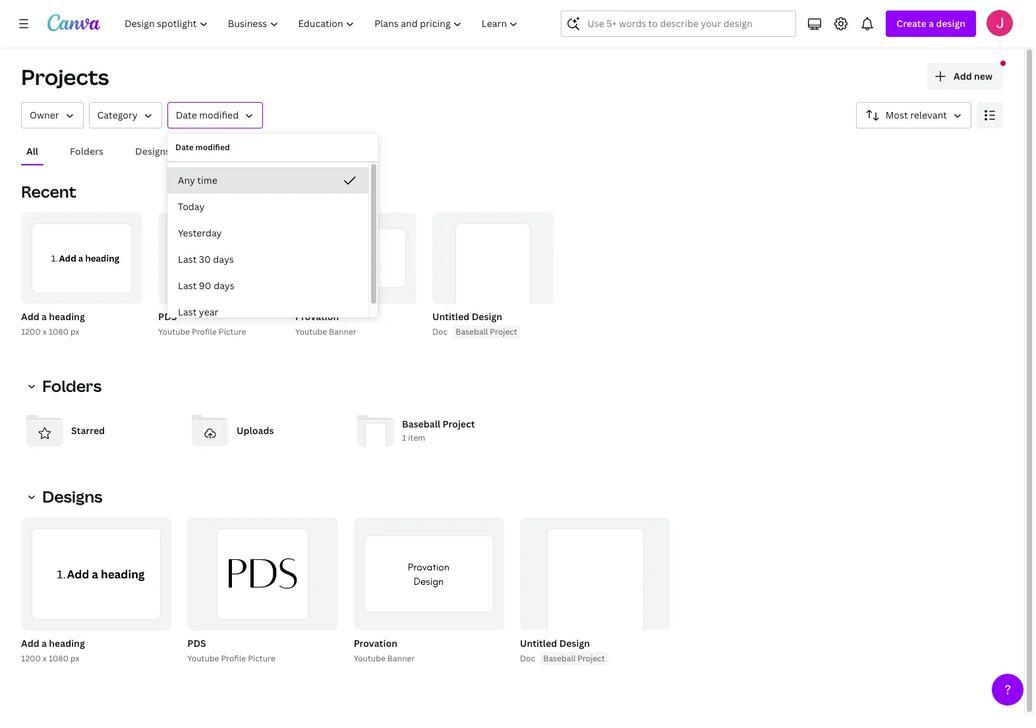 Task type: locate. For each thing, give the bounding box(es) containing it.
1 vertical spatial provation
[[354, 638, 397, 650]]

1 vertical spatial banner
[[387, 653, 415, 665]]

days right 30
[[213, 253, 234, 266]]

0 horizontal spatial design
[[472, 310, 502, 323]]

1 left item
[[402, 433, 406, 444]]

2 horizontal spatial project
[[578, 653, 605, 665]]

1 heading from the top
[[49, 310, 85, 323]]

0 vertical spatial add a heading button
[[21, 309, 85, 326]]

1 vertical spatial profile
[[221, 653, 246, 665]]

folders down the category
[[70, 145, 104, 158]]

px for the add a heading button related to the rightmost untitled design button
[[70, 653, 79, 665]]

1 vertical spatial pds youtube profile picture
[[187, 638, 275, 665]]

date modified
[[176, 109, 239, 121], [175, 142, 230, 153]]

last 90 days
[[178, 279, 234, 292]]

days for last 90 days
[[214, 279, 234, 292]]

1 horizontal spatial pds button
[[187, 636, 206, 653]]

2 vertical spatial add
[[21, 638, 39, 650]]

projects
[[21, 63, 109, 91]]

date inside button
[[176, 109, 197, 121]]

add new
[[954, 70, 993, 82]]

pds button for the add a heading button related to the rightmost untitled design button
[[187, 636, 206, 653]]

list box
[[167, 167, 368, 326]]

last 30 days button
[[167, 247, 368, 273]]

add a heading 1200 x 1080 px
[[21, 310, 85, 337], [21, 638, 85, 665]]

project inside baseball project 1 item
[[443, 418, 475, 431]]

1 1080 from the top
[[49, 326, 69, 337]]

most
[[886, 109, 908, 121]]

last 90 days button
[[167, 273, 368, 299]]

2 horizontal spatial baseball
[[543, 653, 576, 665]]

1 vertical spatial baseball
[[402, 418, 440, 431]]

0 vertical spatial add
[[954, 70, 972, 82]]

Owner button
[[21, 102, 83, 129]]

provation
[[295, 310, 339, 323], [354, 638, 397, 650]]

0 vertical spatial last
[[178, 253, 197, 266]]

days
[[213, 253, 234, 266], [214, 279, 234, 292]]

last 90 days option
[[167, 273, 368, 299]]

1 horizontal spatial profile
[[221, 653, 246, 665]]

designs inside dropdown button
[[42, 486, 102, 508]]

1 vertical spatial untitled design button
[[520, 636, 590, 653]]

0 vertical spatial project
[[490, 326, 517, 337]]

designs inside button
[[135, 145, 170, 158]]

1 vertical spatial add a heading button
[[21, 636, 85, 653]]

untitled for left untitled design button
[[432, 310, 470, 323]]

1 vertical spatial px
[[70, 653, 79, 665]]

uploads
[[237, 424, 274, 437]]

1 left of
[[112, 289, 116, 298]]

0 vertical spatial x
[[43, 326, 47, 337]]

top level navigation element
[[116, 11, 530, 37]]

1 vertical spatial untitled design
[[520, 638, 590, 650]]

1 vertical spatial designs
[[42, 486, 102, 508]]

0 vertical spatial 1
[[112, 289, 116, 298]]

starred
[[71, 424, 105, 437]]

baseball project
[[456, 326, 517, 337], [543, 653, 605, 665]]

0 vertical spatial a
[[929, 17, 934, 30]]

0 vertical spatial pds
[[158, 310, 177, 323]]

today option
[[167, 194, 368, 220]]

1 horizontal spatial untitled
[[520, 638, 557, 650]]

1 vertical spatial 1
[[402, 433, 406, 444]]

2 vertical spatial project
[[578, 653, 605, 665]]

px
[[70, 326, 79, 337], [70, 653, 79, 665]]

1 vertical spatial folders
[[42, 375, 102, 397]]

1080 for the add a heading button related to the rightmost untitled design button
[[49, 653, 69, 665]]

2 heading from the top
[[49, 638, 85, 650]]

last year
[[178, 306, 218, 318]]

pds button for left untitled design button the add a heading button
[[158, 309, 177, 326]]

project
[[490, 326, 517, 337], [443, 418, 475, 431], [578, 653, 605, 665]]

2 1080 from the top
[[49, 653, 69, 665]]

pds youtube profile picture
[[158, 310, 246, 337], [187, 638, 275, 665]]

add
[[954, 70, 972, 82], [21, 310, 39, 323], [21, 638, 39, 650]]

0 horizontal spatial provation button
[[295, 309, 339, 326]]

2 last from the top
[[178, 279, 197, 292]]

2 date modified from the top
[[175, 142, 230, 153]]

profile
[[192, 326, 217, 337], [221, 653, 246, 665]]

banner
[[329, 326, 356, 337], [387, 653, 415, 665]]

pds for pds button related to the add a heading button related to the rightmost untitled design button
[[187, 638, 206, 650]]

0 vertical spatial doc
[[432, 326, 448, 337]]

1 vertical spatial project
[[443, 418, 475, 431]]

last left 90
[[178, 279, 197, 292]]

folders
[[70, 145, 104, 158], [42, 375, 102, 397]]

0 horizontal spatial doc
[[432, 326, 448, 337]]

1 vertical spatial 1200
[[21, 653, 41, 665]]

1 horizontal spatial designs
[[135, 145, 170, 158]]

1 horizontal spatial baseball
[[456, 326, 488, 337]]

0 vertical spatial profile
[[192, 326, 217, 337]]

list box containing any time
[[167, 167, 368, 326]]

baseball project button
[[453, 326, 520, 339], [541, 653, 608, 666]]

folders button
[[65, 139, 109, 164]]

add a heading 1200 x 1080 px for the add a heading button related to the rightmost untitled design button
[[21, 638, 85, 665]]

2 x from the top
[[43, 653, 47, 665]]

1 vertical spatial provation youtube banner
[[354, 638, 415, 665]]

x
[[43, 326, 47, 337], [43, 653, 47, 665]]

new
[[974, 70, 993, 82]]

recent
[[21, 181, 76, 202]]

0 vertical spatial heading
[[49, 310, 85, 323]]

1 horizontal spatial pds
[[187, 638, 206, 650]]

0 vertical spatial designs
[[135, 145, 170, 158]]

0 horizontal spatial profile
[[192, 326, 217, 337]]

1 x from the top
[[43, 326, 47, 337]]

relevant
[[910, 109, 947, 121]]

1 add a heading 1200 x 1080 px from the top
[[21, 310, 85, 337]]

a inside dropdown button
[[929, 17, 934, 30]]

heading
[[49, 310, 85, 323], [49, 638, 85, 650]]

0 horizontal spatial untitled design
[[432, 310, 502, 323]]

2 add a heading button from the top
[[21, 636, 85, 653]]

2 1200 from the top
[[21, 653, 41, 665]]

1 vertical spatial provation button
[[354, 636, 397, 653]]

0 vertical spatial baseball project button
[[453, 326, 520, 339]]

1 add a heading button from the top
[[21, 309, 85, 326]]

heading for the add a heading button related to the rightmost untitled design button
[[49, 638, 85, 650]]

1 vertical spatial modified
[[195, 142, 230, 153]]

1 vertical spatial add
[[21, 310, 39, 323]]

1 px from the top
[[70, 326, 79, 337]]

1 vertical spatial date modified
[[175, 142, 230, 153]]

date
[[176, 109, 197, 121], [175, 142, 194, 153]]

0 horizontal spatial baseball
[[402, 418, 440, 431]]

1200
[[21, 326, 41, 337], [21, 653, 41, 665]]

1 horizontal spatial design
[[559, 638, 590, 650]]

days right 90
[[214, 279, 234, 292]]

design
[[472, 310, 502, 323], [559, 638, 590, 650]]

pds
[[158, 310, 177, 323], [187, 638, 206, 650]]

0 vertical spatial untitled
[[432, 310, 470, 323]]

Category button
[[89, 102, 162, 129]]

profile for pds button related to the add a heading button related to the rightmost untitled design button
[[221, 653, 246, 665]]

1200 for left untitled design button the add a heading button
[[21, 326, 41, 337]]

untitled
[[432, 310, 470, 323], [520, 638, 557, 650]]

1 vertical spatial last
[[178, 279, 197, 292]]

0 horizontal spatial pds
[[158, 310, 177, 323]]

yesterday
[[178, 227, 222, 239]]

0 vertical spatial provation youtube banner
[[295, 310, 356, 337]]

1 vertical spatial design
[[559, 638, 590, 650]]

1 date from the top
[[176, 109, 197, 121]]

None search field
[[561, 11, 796, 37]]

0 vertical spatial pds youtube profile picture
[[158, 310, 246, 337]]

picture
[[219, 326, 246, 337], [248, 653, 275, 665]]

date modified inside button
[[176, 109, 239, 121]]

last year button
[[167, 299, 368, 326]]

2 vertical spatial a
[[42, 638, 47, 650]]

3 last from the top
[[178, 306, 197, 318]]

1 1200 from the top
[[21, 326, 41, 337]]

0 vertical spatial days
[[213, 253, 234, 266]]

0 vertical spatial 1200
[[21, 326, 41, 337]]

1 date modified from the top
[[176, 109, 239, 121]]

folders button
[[21, 373, 110, 399]]

1 horizontal spatial baseball project
[[543, 653, 605, 665]]

0 horizontal spatial picture
[[219, 326, 246, 337]]

x for the add a heading button related to the rightmost untitled design button
[[43, 653, 47, 665]]

0 vertical spatial folders
[[70, 145, 104, 158]]

1 vertical spatial untitled
[[520, 638, 557, 650]]

folders up starred
[[42, 375, 102, 397]]

0 vertical spatial pds button
[[158, 309, 177, 326]]

Search search field
[[588, 11, 770, 36]]

1 vertical spatial days
[[214, 279, 234, 292]]

any time option
[[167, 167, 368, 194]]

1 horizontal spatial banner
[[387, 653, 415, 665]]

pds button
[[158, 309, 177, 326], [187, 636, 206, 653]]

0 horizontal spatial banner
[[329, 326, 356, 337]]

1 vertical spatial pds button
[[187, 636, 206, 653]]

0 horizontal spatial designs
[[42, 486, 102, 508]]

banner for the rightmost untitled design button's provation button
[[387, 653, 415, 665]]

picture for provation button corresponding to left untitled design button
[[219, 326, 246, 337]]

untitled design button
[[432, 309, 502, 326], [520, 636, 590, 653]]

1 vertical spatial baseball project
[[543, 653, 605, 665]]

0 horizontal spatial project
[[443, 418, 475, 431]]

1 horizontal spatial untitled design
[[520, 638, 590, 650]]

0 horizontal spatial pds button
[[158, 309, 177, 326]]

a for left untitled design button
[[42, 310, 47, 323]]

2 add a heading 1200 x 1080 px from the top
[[21, 638, 85, 665]]

1 horizontal spatial provation button
[[354, 636, 397, 653]]

last
[[178, 253, 197, 266], [178, 279, 197, 292], [178, 306, 197, 318]]

baseball
[[456, 326, 488, 337], [402, 418, 440, 431], [543, 653, 576, 665]]

baseball project 1 item
[[402, 418, 475, 444]]

0 vertical spatial picture
[[219, 326, 246, 337]]

0 vertical spatial provation button
[[295, 309, 339, 326]]

1 vertical spatial x
[[43, 653, 47, 665]]

create a design
[[897, 17, 966, 30]]

provation youtube banner
[[295, 310, 356, 337], [354, 638, 415, 665]]

1 vertical spatial pds
[[187, 638, 206, 650]]

designs
[[135, 145, 170, 158], [42, 486, 102, 508]]

0 vertical spatial add a heading 1200 x 1080 px
[[21, 310, 85, 337]]

1 horizontal spatial picture
[[248, 653, 275, 665]]

pds for pds button associated with left untitled design button the add a heading button
[[158, 310, 177, 323]]

add a heading button
[[21, 309, 85, 326], [21, 636, 85, 653]]

provation button
[[295, 309, 339, 326], [354, 636, 397, 653]]

1 vertical spatial picture
[[248, 653, 275, 665]]

0 vertical spatial date modified
[[176, 109, 239, 121]]

0 vertical spatial banner
[[329, 326, 356, 337]]

0 horizontal spatial provation
[[295, 310, 339, 323]]

1 vertical spatial doc
[[520, 653, 535, 665]]

youtube
[[158, 326, 190, 337], [295, 326, 327, 337], [187, 653, 219, 665], [354, 653, 385, 665]]

owner
[[30, 109, 59, 121]]

a
[[929, 17, 934, 30], [42, 310, 47, 323], [42, 638, 47, 650]]

1 last from the top
[[178, 253, 197, 266]]

0 vertical spatial date
[[176, 109, 197, 121]]

0 vertical spatial untitled design
[[432, 310, 502, 323]]

provation button for the rightmost untitled design button
[[354, 636, 397, 653]]

2 px from the top
[[70, 653, 79, 665]]

date right category button on the top left of page
[[176, 109, 197, 121]]

90
[[199, 279, 211, 292]]

doc
[[432, 326, 448, 337], [520, 653, 535, 665]]

last left year
[[178, 306, 197, 318]]

1080
[[49, 326, 69, 337], [49, 653, 69, 665]]

starred link
[[21, 407, 176, 455]]

1
[[112, 289, 116, 298], [402, 433, 406, 444]]

modified
[[199, 109, 239, 121], [195, 142, 230, 153]]

pds youtube profile picture for the rightmost untitled design button's provation button
[[187, 638, 275, 665]]

last left 30
[[178, 253, 197, 266]]

1 of 2
[[112, 289, 133, 298]]

2 vertical spatial last
[[178, 306, 197, 318]]

untitled design
[[432, 310, 502, 323], [520, 638, 590, 650]]

date up any at the top left
[[175, 142, 194, 153]]

1 vertical spatial 1080
[[49, 653, 69, 665]]

0 horizontal spatial baseball project
[[456, 326, 517, 337]]

any time
[[178, 174, 217, 187]]



Task type: vqa. For each thing, say whether or not it's contained in the screenshot.
1st These from the top of the page
no



Task type: describe. For each thing, give the bounding box(es) containing it.
untitled for the rightmost untitled design button
[[520, 638, 557, 650]]

0 horizontal spatial 1
[[112, 289, 116, 298]]

designs button
[[130, 139, 176, 164]]

year
[[199, 306, 218, 318]]

2
[[129, 289, 133, 298]]

last for last 90 days
[[178, 279, 197, 292]]

2 vertical spatial baseball
[[543, 653, 576, 665]]

banner for provation button corresponding to left untitled design button
[[329, 326, 356, 337]]

add a heading button for left untitled design button
[[21, 309, 85, 326]]

add a heading button for the rightmost untitled design button
[[21, 636, 85, 653]]

px for left untitled design button the add a heading button
[[70, 326, 79, 337]]

Sort by button
[[856, 102, 972, 129]]

untitled design for the rightmost untitled design button
[[520, 638, 590, 650]]

1 horizontal spatial doc
[[520, 653, 535, 665]]

all button
[[21, 139, 44, 164]]

design
[[936, 17, 966, 30]]

last year option
[[167, 299, 368, 326]]

30
[[199, 253, 211, 266]]

folders inside button
[[70, 145, 104, 158]]

untitled design for left untitled design button
[[432, 310, 502, 323]]

today
[[178, 200, 205, 213]]

yesterday button
[[167, 220, 368, 247]]

designs button
[[21, 484, 110, 510]]

time
[[197, 174, 217, 187]]

2 date from the top
[[175, 142, 194, 153]]

add a heading 1200 x 1080 px for left untitled design button the add a heading button
[[21, 310, 85, 337]]

0 vertical spatial baseball project
[[456, 326, 517, 337]]

uploads link
[[187, 407, 341, 455]]

all
[[26, 145, 38, 158]]

folders inside dropdown button
[[42, 375, 102, 397]]

1 horizontal spatial untitled design button
[[520, 636, 590, 653]]

0 horizontal spatial baseball project button
[[453, 326, 520, 339]]

item
[[408, 433, 425, 444]]

0 horizontal spatial untitled design button
[[432, 309, 502, 326]]

category
[[97, 109, 138, 121]]

provation youtube banner for the rightmost untitled design button
[[354, 638, 415, 665]]

add inside 'dropdown button'
[[954, 70, 972, 82]]

profile for pds button associated with left untitled design button the add a heading button
[[192, 326, 217, 337]]

add new button
[[927, 63, 1003, 90]]

james peterson image
[[987, 10, 1013, 36]]

baseball inside baseball project 1 item
[[402, 418, 440, 431]]

1 inside baseball project 1 item
[[402, 433, 406, 444]]

1080 for left untitled design button the add a heading button
[[49, 326, 69, 337]]

heading for left untitled design button the add a heading button
[[49, 310, 85, 323]]

last for last year
[[178, 306, 197, 318]]

provation youtube banner for left untitled design button
[[295, 310, 356, 337]]

1 horizontal spatial project
[[490, 326, 517, 337]]

1200 for the add a heading button related to the rightmost untitled design button
[[21, 653, 41, 665]]

pds youtube profile picture for provation button corresponding to left untitled design button
[[158, 310, 246, 337]]

yesterday option
[[167, 220, 368, 247]]

provation button for left untitled design button
[[295, 309, 339, 326]]

create a design button
[[886, 11, 976, 37]]

a for the rightmost untitled design button
[[42, 638, 47, 650]]

design for left untitled design button
[[472, 310, 502, 323]]

any time button
[[167, 167, 368, 194]]

picture for the rightmost untitled design button's provation button
[[248, 653, 275, 665]]

0 vertical spatial baseball
[[456, 326, 488, 337]]

Date modified button
[[167, 102, 263, 129]]

add for the rightmost untitled design button
[[21, 638, 39, 650]]

0 vertical spatial provation
[[295, 310, 339, 323]]

of
[[118, 289, 127, 298]]

1 horizontal spatial provation
[[354, 638, 397, 650]]

x for left untitled design button the add a heading button
[[43, 326, 47, 337]]

last 30 days option
[[167, 247, 368, 273]]

1 vertical spatial baseball project button
[[541, 653, 608, 666]]

add for left untitled design button
[[21, 310, 39, 323]]

most relevant
[[886, 109, 947, 121]]

any
[[178, 174, 195, 187]]

modified inside button
[[199, 109, 239, 121]]

design for the rightmost untitled design button
[[559, 638, 590, 650]]

today button
[[167, 194, 368, 220]]

last for last 30 days
[[178, 253, 197, 266]]

create
[[897, 17, 927, 30]]

days for last 30 days
[[213, 253, 234, 266]]

last 30 days
[[178, 253, 234, 266]]



